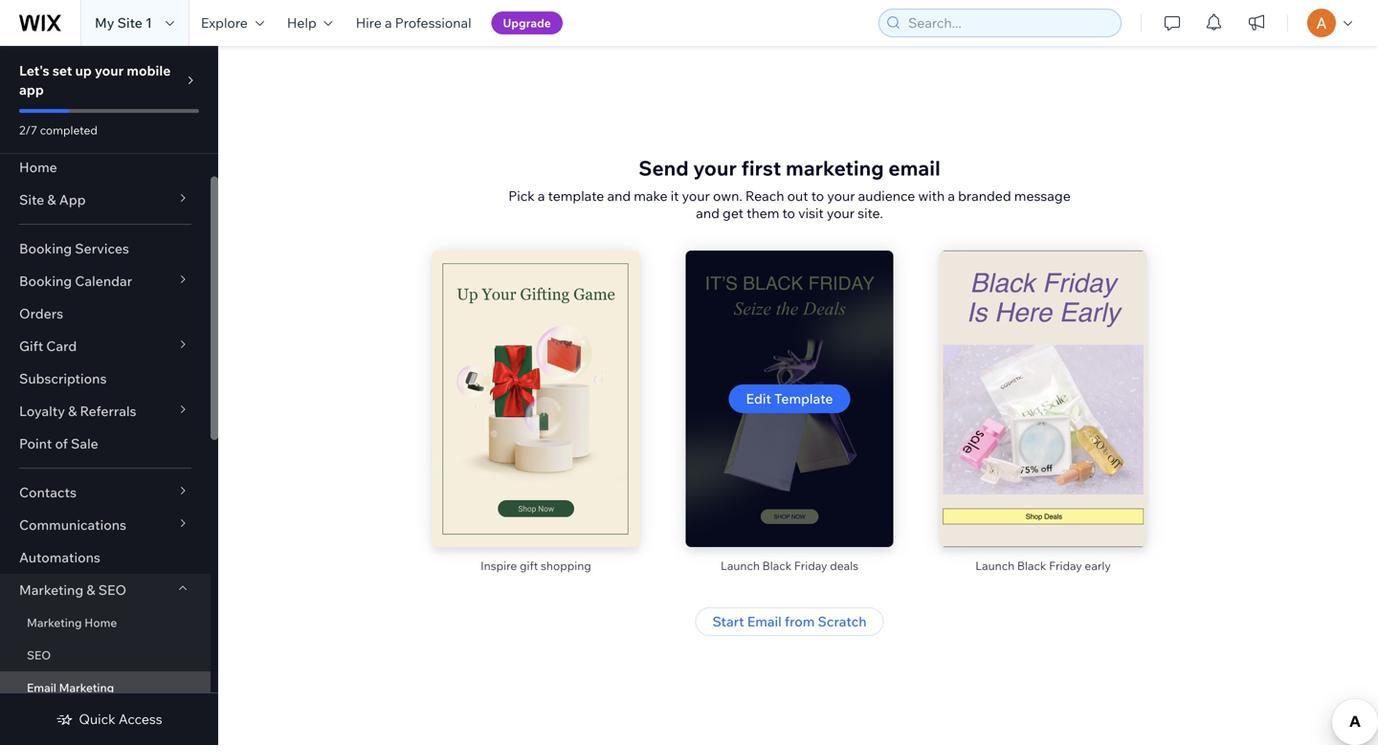 Task type: describe. For each thing, give the bounding box(es) containing it.
my
[[95, 14, 114, 31]]

upgrade button
[[492, 11, 563, 34]]

email marketing link
[[0, 672, 211, 705]]

send
[[639, 156, 689, 181]]

up
[[75, 62, 92, 79]]

gift card
[[19, 338, 77, 355]]

app
[[19, 81, 44, 98]]

them
[[747, 205, 780, 222]]

Search... field
[[903, 10, 1116, 36]]

home inside marketing home "link"
[[85, 616, 117, 631]]

first
[[742, 156, 782, 181]]

card
[[46, 338, 77, 355]]

upgrade
[[503, 16, 551, 30]]

your left site.
[[827, 205, 855, 222]]

launch for launch black friday early
[[976, 559, 1015, 574]]

edit template button
[[729, 385, 851, 414]]

marketing & seo
[[19, 582, 127, 599]]

quick access button
[[56, 711, 162, 729]]

0 vertical spatial to
[[812, 188, 825, 204]]

marketing for marketing & seo
[[19, 582, 83, 599]]

communications button
[[0, 509, 211, 542]]

start
[[713, 614, 745, 631]]

marketing home
[[27, 616, 117, 631]]

subscriptions
[[19, 371, 107, 387]]

a inside 'link'
[[385, 14, 392, 31]]

completed
[[40, 123, 98, 137]]

site & app
[[19, 192, 86, 208]]

help button
[[276, 0, 344, 46]]

marketing for marketing home
[[27, 616, 82, 631]]

my site 1
[[95, 14, 152, 31]]

help
[[287, 14, 317, 31]]

1
[[146, 14, 152, 31]]

get
[[723, 205, 744, 222]]

explore
[[201, 14, 248, 31]]

visit
[[799, 205, 824, 222]]

professional
[[395, 14, 472, 31]]

marketing home link
[[0, 607, 211, 640]]

& for site
[[47, 192, 56, 208]]

early
[[1085, 559, 1112, 574]]

shopping
[[541, 559, 592, 574]]

subscriptions link
[[0, 363, 211, 395]]

2 vertical spatial marketing
[[59, 681, 114, 696]]

gift card button
[[0, 330, 211, 363]]

loyalty & referrals button
[[0, 395, 211, 428]]

it
[[671, 188, 679, 204]]

set
[[52, 62, 72, 79]]

audience
[[859, 188, 916, 204]]

send your first marketing email pick a template and make it your own. reach out to your audience with a branded message and get them to visit your site.
[[509, 156, 1071, 222]]

hire a professional
[[356, 14, 472, 31]]

with
[[919, 188, 945, 204]]

edit template
[[746, 391, 834, 407]]

sale
[[71, 436, 98, 452]]

email inside sidebar element
[[27, 681, 56, 696]]

services
[[75, 240, 129, 257]]

marketing
[[786, 156, 884, 181]]

out
[[788, 188, 809, 204]]

sidebar element
[[0, 46, 218, 746]]

app
[[59, 192, 86, 208]]

friday for deals
[[795, 559, 828, 574]]

template
[[775, 391, 834, 407]]

launch black friday early
[[976, 559, 1112, 574]]

seo inside dropdown button
[[98, 582, 127, 599]]

template
[[548, 188, 605, 204]]

inspire gift shopping
[[481, 559, 592, 574]]

your right the it
[[682, 188, 710, 204]]



Task type: locate. For each thing, give the bounding box(es) containing it.
friday left early
[[1050, 559, 1083, 574]]

your down 'marketing'
[[828, 188, 856, 204]]

orders link
[[0, 298, 211, 330]]

start email from scratch
[[713, 614, 867, 631]]

1 horizontal spatial home
[[85, 616, 117, 631]]

let's set up your mobile app
[[19, 62, 171, 98]]

marketing
[[19, 582, 83, 599], [27, 616, 82, 631], [59, 681, 114, 696]]

0 vertical spatial email
[[748, 614, 782, 631]]

1 horizontal spatial black
[[1018, 559, 1047, 574]]

deals
[[830, 559, 859, 574]]

1 horizontal spatial seo
[[98, 582, 127, 599]]

& for marketing
[[86, 582, 95, 599]]

home up site & app
[[19, 159, 57, 176]]

black up start email from scratch
[[763, 559, 792, 574]]

point of sale link
[[0, 428, 211, 461]]

contacts
[[19, 485, 77, 501]]

0 horizontal spatial launch
[[721, 559, 760, 574]]

to up visit
[[812, 188, 825, 204]]

1 vertical spatial &
[[68, 403, 77, 420]]

quick access
[[79, 711, 162, 728]]

pick
[[509, 188, 535, 204]]

referrals
[[80, 403, 137, 420]]

0 horizontal spatial home
[[19, 159, 57, 176]]

email
[[889, 156, 941, 181]]

1 vertical spatial marketing
[[27, 616, 82, 631]]

seo up email marketing
[[27, 649, 51, 663]]

booking calendar button
[[0, 265, 211, 298]]

booking up orders
[[19, 273, 72, 290]]

& right loyalty
[[68, 403, 77, 420]]

quick
[[79, 711, 116, 728]]

inspire
[[481, 559, 517, 574]]

a right with on the top
[[948, 188, 956, 204]]

1 horizontal spatial &
[[68, 403, 77, 420]]

email down the seo link
[[27, 681, 56, 696]]

0 horizontal spatial seo
[[27, 649, 51, 663]]

email left from
[[748, 614, 782, 631]]

2 booking from the top
[[19, 273, 72, 290]]

your
[[95, 62, 124, 79], [694, 156, 737, 181], [682, 188, 710, 204], [828, 188, 856, 204], [827, 205, 855, 222]]

friday for early
[[1050, 559, 1083, 574]]

0 vertical spatial marketing
[[19, 582, 83, 599]]

1 horizontal spatial and
[[696, 205, 720, 222]]

automations link
[[0, 542, 211, 575]]

friday left deals
[[795, 559, 828, 574]]

& down automations link
[[86, 582, 95, 599]]

1 horizontal spatial to
[[812, 188, 825, 204]]

2/7 completed
[[19, 123, 98, 137]]

2 friday from the left
[[1050, 559, 1083, 574]]

1 horizontal spatial site
[[117, 14, 143, 31]]

1 horizontal spatial friday
[[1050, 559, 1083, 574]]

access
[[119, 711, 162, 728]]

email
[[748, 614, 782, 631], [27, 681, 56, 696]]

and left get
[[696, 205, 720, 222]]

marketing inside dropdown button
[[19, 582, 83, 599]]

1 vertical spatial booking
[[19, 273, 72, 290]]

0 horizontal spatial friday
[[795, 559, 828, 574]]

black for deals
[[763, 559, 792, 574]]

1 black from the left
[[763, 559, 792, 574]]

reach
[[746, 188, 785, 204]]

0 vertical spatial booking
[[19, 240, 72, 257]]

of
[[55, 436, 68, 452]]

marketing down automations
[[19, 582, 83, 599]]

1 vertical spatial seo
[[27, 649, 51, 663]]

gift
[[520, 559, 538, 574]]

seo down automations link
[[98, 582, 127, 599]]

booking services link
[[0, 233, 211, 265]]

loyalty
[[19, 403, 65, 420]]

branded
[[959, 188, 1012, 204]]

1 vertical spatial to
[[783, 205, 796, 222]]

marketing up quick
[[59, 681, 114, 696]]

automations
[[19, 550, 100, 566]]

1 launch from the left
[[721, 559, 760, 574]]

booking inside dropdown button
[[19, 273, 72, 290]]

make
[[634, 188, 668, 204]]

black for early
[[1018, 559, 1047, 574]]

site inside "popup button"
[[19, 192, 44, 208]]

1 horizontal spatial launch
[[976, 559, 1015, 574]]

1 booking from the top
[[19, 240, 72, 257]]

2 black from the left
[[1018, 559, 1047, 574]]

black left early
[[1018, 559, 1047, 574]]

site & app button
[[0, 184, 211, 216]]

hire
[[356, 14, 382, 31]]

friday
[[795, 559, 828, 574], [1050, 559, 1083, 574]]

a right pick
[[538, 188, 545, 204]]

booking services
[[19, 240, 129, 257]]

contacts button
[[0, 477, 211, 509]]

and
[[608, 188, 631, 204], [696, 205, 720, 222]]

marketing inside "link"
[[27, 616, 82, 631]]

0 vertical spatial seo
[[98, 582, 127, 599]]

loyalty & referrals
[[19, 403, 137, 420]]

seo link
[[0, 640, 211, 672]]

2/7
[[19, 123, 37, 137]]

& for loyalty
[[68, 403, 77, 420]]

point
[[19, 436, 52, 452]]

edit
[[746, 391, 772, 407]]

1 friday from the left
[[795, 559, 828, 574]]

0 horizontal spatial email
[[27, 681, 56, 696]]

from
[[785, 614, 815, 631]]

point of sale
[[19, 436, 98, 452]]

1 vertical spatial email
[[27, 681, 56, 696]]

2 horizontal spatial a
[[948, 188, 956, 204]]

0 horizontal spatial black
[[763, 559, 792, 574]]

0 horizontal spatial a
[[385, 14, 392, 31]]

home link
[[0, 151, 211, 184]]

booking
[[19, 240, 72, 257], [19, 273, 72, 290]]

0 horizontal spatial to
[[783, 205, 796, 222]]

marketing & seo button
[[0, 575, 211, 607]]

site left app
[[19, 192, 44, 208]]

gift
[[19, 338, 43, 355]]

start email from scratch button
[[696, 608, 884, 637]]

0 vertical spatial home
[[19, 159, 57, 176]]

communications
[[19, 517, 126, 534]]

to
[[812, 188, 825, 204], [783, 205, 796, 222]]

and left make
[[608, 188, 631, 204]]

booking for booking calendar
[[19, 273, 72, 290]]

booking for booking services
[[19, 240, 72, 257]]

0 vertical spatial site
[[117, 14, 143, 31]]

message
[[1015, 188, 1071, 204]]

site.
[[858, 205, 884, 222]]

& left app
[[47, 192, 56, 208]]

1 vertical spatial home
[[85, 616, 117, 631]]

a right "hire"
[[385, 14, 392, 31]]

booking calendar
[[19, 273, 132, 290]]

seo
[[98, 582, 127, 599], [27, 649, 51, 663]]

0 vertical spatial &
[[47, 192, 56, 208]]

site left "1"
[[117, 14, 143, 31]]

home inside home link
[[19, 159, 57, 176]]

email inside button
[[748, 614, 782, 631]]

home
[[19, 159, 57, 176], [85, 616, 117, 631]]

launch
[[721, 559, 760, 574], [976, 559, 1015, 574]]

1 horizontal spatial a
[[538, 188, 545, 204]]

& inside dropdown button
[[86, 582, 95, 599]]

0 vertical spatial and
[[608, 188, 631, 204]]

launch black friday deals
[[721, 559, 859, 574]]

your up the own.
[[694, 156, 737, 181]]

a
[[385, 14, 392, 31], [538, 188, 545, 204], [948, 188, 956, 204]]

hire a professional link
[[344, 0, 483, 46]]

0 horizontal spatial site
[[19, 192, 44, 208]]

2 vertical spatial &
[[86, 582, 95, 599]]

1 vertical spatial and
[[696, 205, 720, 222]]

& inside dropdown button
[[68, 403, 77, 420]]

2 launch from the left
[[976, 559, 1015, 574]]

booking up booking calendar
[[19, 240, 72, 257]]

&
[[47, 192, 56, 208], [68, 403, 77, 420], [86, 582, 95, 599]]

mobile
[[127, 62, 171, 79]]

0 horizontal spatial and
[[608, 188, 631, 204]]

2 horizontal spatial &
[[86, 582, 95, 599]]

marketing down marketing & seo
[[27, 616, 82, 631]]

to down out
[[783, 205, 796, 222]]

home down marketing & seo dropdown button
[[85, 616, 117, 631]]

orders
[[19, 305, 63, 322]]

0 horizontal spatial &
[[47, 192, 56, 208]]

let's
[[19, 62, 49, 79]]

email marketing
[[27, 681, 114, 696]]

your right up
[[95, 62, 124, 79]]

your inside let's set up your mobile app
[[95, 62, 124, 79]]

scratch
[[818, 614, 867, 631]]

own.
[[713, 188, 743, 204]]

calendar
[[75, 273, 132, 290]]

1 vertical spatial site
[[19, 192, 44, 208]]

black
[[763, 559, 792, 574], [1018, 559, 1047, 574]]

launch for launch black friday deals
[[721, 559, 760, 574]]

1 horizontal spatial email
[[748, 614, 782, 631]]

& inside "popup button"
[[47, 192, 56, 208]]



Task type: vqa. For each thing, say whether or not it's contained in the screenshot.
& in popup button
yes



